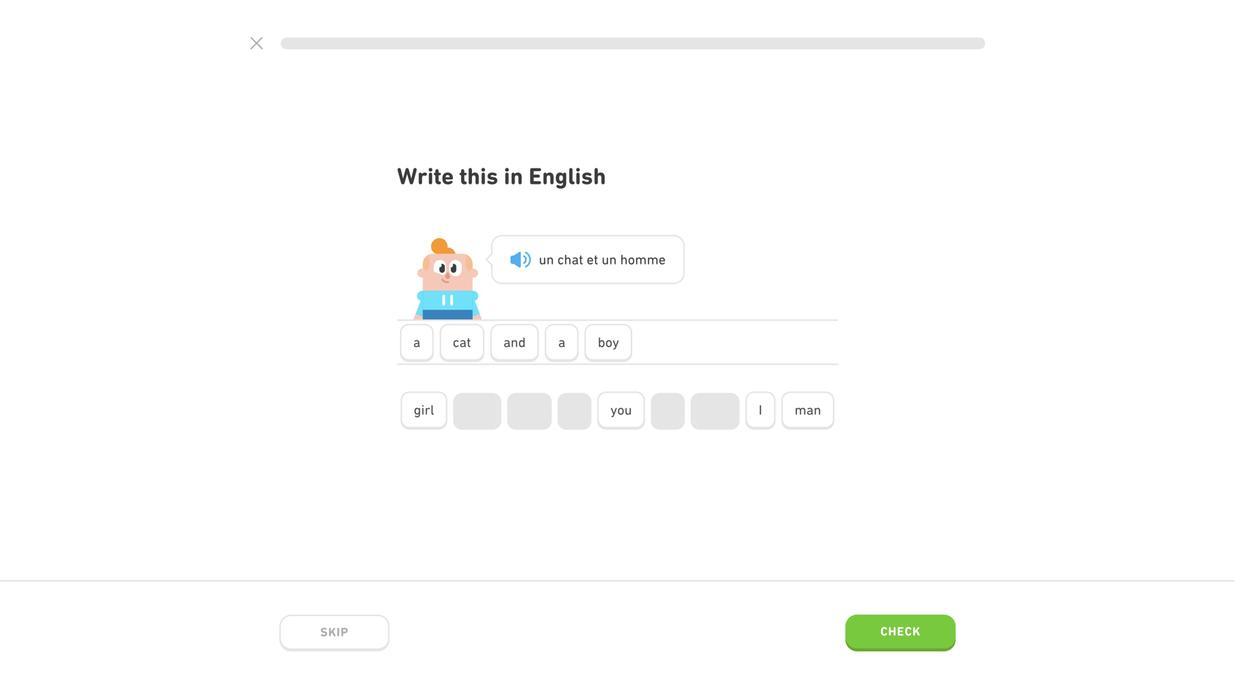 Task type: locate. For each thing, give the bounding box(es) containing it.
h right e t at the top of page
[[620, 252, 628, 267]]

1 e from the left
[[587, 252, 594, 267]]

u left c
[[539, 252, 547, 267]]

1 horizontal spatial t
[[594, 252, 598, 267]]

1 u from the left
[[539, 252, 547, 267]]

a
[[572, 252, 579, 267], [413, 334, 421, 350], [558, 334, 566, 350]]

skip button
[[279, 615, 390, 652]]

t left e t at the top of page
[[579, 252, 583, 267]]

2 h from the left
[[620, 252, 628, 267]]

check button
[[846, 615, 956, 652]]

progress bar
[[281, 38, 985, 49]]

2 u from the left
[[602, 252, 609, 267]]

a button left boy button
[[545, 324, 579, 362]]

n left 'o'
[[609, 252, 617, 267]]

1 horizontal spatial u
[[602, 252, 609, 267]]

a right c
[[572, 252, 579, 267]]

boy button
[[585, 324, 633, 362]]

m right e t at the top of page
[[635, 252, 647, 267]]

1 horizontal spatial h
[[620, 252, 628, 267]]

u n
[[539, 252, 554, 267]]

e right 'o'
[[659, 252, 666, 267]]

and
[[504, 334, 526, 350]]

girl
[[414, 402, 434, 418]]

m right 'o'
[[647, 252, 659, 267]]

c h a t
[[558, 252, 583, 267]]

t
[[579, 252, 583, 267], [594, 252, 598, 267]]

a left the cat
[[413, 334, 421, 350]]

2 n from the left
[[609, 252, 617, 267]]

t right c h a t
[[594, 252, 598, 267]]

1 n from the left
[[547, 252, 554, 267]]

e right c h a t
[[587, 252, 594, 267]]

o
[[628, 252, 635, 267]]

0 horizontal spatial u
[[539, 252, 547, 267]]

a button left cat button
[[400, 324, 434, 362]]

a button
[[400, 324, 434, 362], [545, 324, 579, 362]]

h
[[564, 252, 572, 267], [620, 252, 628, 267]]

0 horizontal spatial h
[[564, 252, 572, 267]]

0 horizontal spatial a button
[[400, 324, 434, 362]]

0 horizontal spatial e
[[587, 252, 594, 267]]

english
[[529, 163, 606, 190]]

girl button
[[401, 392, 448, 430]]

h right the u n
[[564, 252, 572, 267]]

n left c
[[547, 252, 554, 267]]

and button
[[490, 324, 539, 362]]

1 horizontal spatial n
[[609, 252, 617, 267]]

0 horizontal spatial t
[[579, 252, 583, 267]]

m
[[635, 252, 647, 267], [647, 252, 659, 267]]

e t
[[587, 252, 598, 267]]

u right e t at the top of page
[[602, 252, 609, 267]]

a left "boy"
[[558, 334, 566, 350]]

n
[[547, 252, 554, 267], [609, 252, 617, 267]]

0 horizontal spatial a
[[413, 334, 421, 350]]

2 a button from the left
[[545, 324, 579, 362]]

e
[[587, 252, 594, 267], [659, 252, 666, 267]]

n for u n h o m m e
[[609, 252, 617, 267]]

u
[[539, 252, 547, 267], [602, 252, 609, 267]]

cat button
[[440, 324, 484, 362]]

0 horizontal spatial n
[[547, 252, 554, 267]]

1 horizontal spatial a button
[[545, 324, 579, 362]]

cat
[[453, 334, 471, 350]]

1 horizontal spatial e
[[659, 252, 666, 267]]



Task type: vqa. For each thing, say whether or not it's contained in the screenshot.
t
yes



Task type: describe. For each thing, give the bounding box(es) containing it.
2 t from the left
[[594, 252, 598, 267]]

check
[[881, 624, 921, 639]]

1 horizontal spatial a
[[558, 334, 566, 350]]

u n h o m m e
[[602, 252, 666, 267]]

n for u n
[[547, 252, 554, 267]]

skip
[[320, 625, 349, 639]]

1 h from the left
[[564, 252, 572, 267]]

1 t from the left
[[579, 252, 583, 267]]

c
[[558, 252, 564, 267]]

man
[[795, 402, 822, 418]]

u for u n h o m m e
[[602, 252, 609, 267]]

1 m from the left
[[635, 252, 647, 267]]

2 m from the left
[[647, 252, 659, 267]]

2 e from the left
[[659, 252, 666, 267]]

write
[[397, 163, 454, 190]]

you
[[611, 402, 632, 418]]

in
[[504, 163, 523, 190]]

u for u n
[[539, 252, 547, 267]]

write this in english
[[397, 163, 606, 190]]

man button
[[782, 392, 835, 430]]

boy
[[598, 334, 619, 350]]

1 a button from the left
[[400, 324, 434, 362]]

you button
[[598, 392, 645, 430]]

i
[[759, 402, 763, 418]]

this
[[460, 163, 498, 190]]

i button
[[746, 392, 776, 430]]

2 horizontal spatial a
[[572, 252, 579, 267]]



